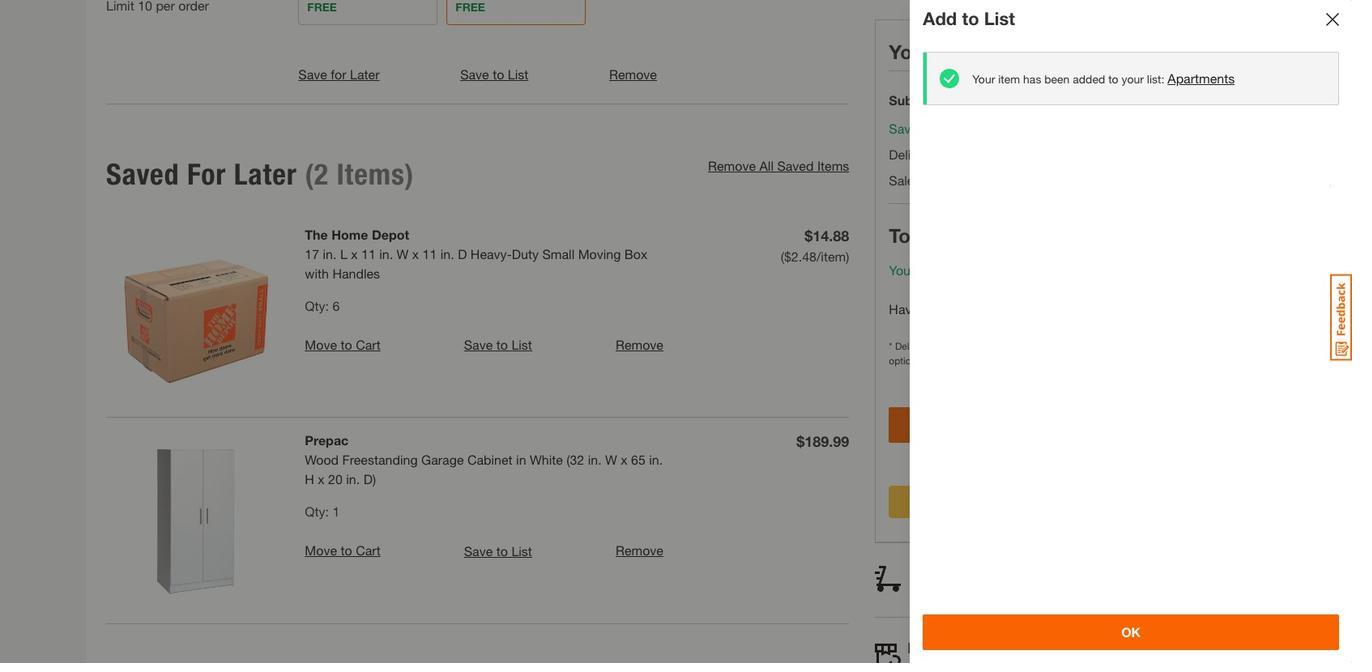 Task type: vqa. For each thing, say whether or not it's contained in the screenshot.
1st 'caret icon' from the bottom of the page
no



Task type: describe. For each thing, give the bounding box(es) containing it.
available
[[959, 355, 997, 367]]

at
[[1017, 340, 1025, 352]]

for
[[187, 157, 226, 192]]

d
[[458, 246, 467, 262]]

x right "l"
[[351, 246, 358, 262]]

1
[[333, 504, 340, 520]]

prepac wood freestanding garage cabinet in white (32 in. w x 65 in. h x 20 in. d)
[[305, 433, 663, 487]]

wood
[[305, 452, 339, 468]]

the home depot 17 in. l x 11 in. w x 11 in. d heavy-duty small moving box with handles
[[305, 227, 648, 281]]

duty
[[512, 246, 539, 262]]

your
[[1122, 72, 1144, 86]]

list for the topmost save to list button
[[508, 66, 529, 82]]

h
[[305, 472, 314, 487]]

your for your order
[[889, 41, 931, 63]]

1 free button from the left
[[298, 0, 438, 26]]

move for 1
[[305, 543, 337, 559]]

x left 65
[[621, 452, 628, 468]]

in. left 'd)'
[[346, 472, 360, 487]]

box
[[625, 246, 648, 262]]

freestanding
[[342, 452, 418, 468]]

you
[[889, 263, 911, 278]]

20
[[328, 472, 343, 487]]

list:
[[1147, 72, 1165, 86]]

the
[[305, 227, 328, 242]]

*
[[889, 340, 893, 352]]

home
[[332, 227, 368, 242]]

* delivery fees are calculated at the lowest rate available. other delivery options may be available in checkout.
[[889, 340, 1199, 367]]

remove for 1 move to cart button
[[616, 543, 664, 559]]

has
[[1024, 72, 1042, 86]]

save for later button
[[298, 64, 380, 84]]

0 vertical spatial save to list
[[460, 66, 529, 82]]

remove for move to cart button for 6
[[616, 337, 664, 353]]

added
[[1073, 72, 1105, 86]]

available.
[[1095, 340, 1136, 352]]

apartments link
[[1168, 70, 1235, 86]]

are
[[953, 340, 967, 352]]

white
[[530, 452, 563, 468]]

0 horizontal spatial items
[[337, 157, 405, 192]]

all
[[760, 158, 774, 173]]

save inside 'button'
[[298, 66, 327, 82]]

qty: for qty: 1
[[305, 504, 329, 520]]

with
[[305, 266, 329, 281]]

qty: for qty: 6
[[305, 298, 329, 313]]

garage
[[421, 452, 464, 468]]

x right h
[[318, 472, 325, 487]]

rate
[[1075, 340, 1092, 352]]

total
[[889, 224, 934, 247]]

been
[[1045, 72, 1070, 86]]

later for for
[[350, 66, 380, 82]]

2 horizontal spatial saved
[[914, 263, 951, 278]]

6
[[333, 298, 340, 313]]

l
[[340, 246, 347, 262]]

cart for 1
[[356, 543, 381, 559]]

apartments
[[1168, 70, 1235, 86]]

)
[[405, 157, 414, 192]]

2 free button from the left
[[447, 0, 586, 26]]

qty: 1
[[305, 504, 340, 520]]

a
[[923, 301, 930, 317]]

1 free from the left
[[307, 0, 337, 14]]

move to cart for qty: 1
[[305, 543, 381, 559]]

remove all saved items link
[[708, 158, 849, 173]]

your item has been added to your list: apartments
[[973, 70, 1235, 86]]

be
[[945, 355, 956, 367]]

may
[[924, 355, 943, 367]]

move to cart button for 6
[[305, 335, 381, 355]]

list for save to list button related to freestanding
[[512, 543, 532, 559]]

0 vertical spatial delivery
[[889, 147, 935, 162]]

have
[[889, 301, 919, 317]]

ok button
[[923, 615, 1339, 651]]

( inside $14.88 ( $2.48 /item)
[[781, 249, 784, 264]]

in. left "l"
[[323, 246, 337, 262]]

(32
[[567, 452, 584, 468]]

sales tax
[[889, 173, 944, 188]]

apartments alert
[[923, 52, 1339, 105]]

remove button for prepac wood freestanding garage cabinet in white (32 in. w x 65 in. h x 20 in. d)
[[616, 541, 664, 561]]

moving
[[578, 246, 621, 262]]

move to cart button for 1
[[305, 541, 381, 561]]

calculated
[[970, 340, 1014, 352]]

remove for save for later 'button'
[[609, 66, 657, 82]]

easy
[[908, 639, 941, 657]]

prepac
[[305, 433, 349, 448]]

and
[[1005, 639, 1031, 657]]

feedback link image
[[1331, 274, 1352, 361]]

add
[[923, 8, 957, 29]]

2
[[314, 157, 329, 192]]

easy in-store and online returns
[[908, 639, 1139, 657]]

lowest
[[1044, 340, 1073, 352]]

cart for 6
[[356, 337, 381, 353]]

subtotal
[[889, 92, 941, 108]]

item
[[999, 72, 1020, 86]]

you saved
[[889, 263, 951, 278]]



Task type: locate. For each thing, give the bounding box(es) containing it.
qty: left 6
[[305, 298, 329, 313]]

1 vertical spatial move
[[305, 543, 337, 559]]

0 vertical spatial in
[[1000, 355, 1007, 367]]

add to list
[[923, 8, 1015, 29]]

cart down handles
[[356, 337, 381, 353]]

/item)
[[817, 249, 849, 264]]

sales
[[889, 173, 921, 188]]

x left d
[[412, 246, 419, 262]]

$189.99
[[797, 433, 849, 451]]

65
[[631, 452, 646, 468]]

in inside prepac wood freestanding garage cabinet in white (32 in. w x 65 in. h x 20 in. d)
[[516, 452, 526, 468]]

saved left for
[[106, 157, 179, 192]]

0 vertical spatial w
[[397, 246, 409, 262]]

qty:
[[305, 298, 329, 313], [305, 504, 329, 520]]

1 vertical spatial move to cart
[[305, 543, 381, 559]]

0 horizontal spatial your
[[889, 41, 931, 63]]

2 free from the left
[[456, 0, 485, 14]]

2 cart from the top
[[356, 543, 381, 559]]

0 vertical spatial qty:
[[305, 298, 329, 313]]

2 vertical spatial remove button
[[616, 541, 664, 561]]

later left 2
[[234, 157, 297, 192]]

heavy-
[[471, 246, 512, 262]]

saved right "all"
[[777, 158, 814, 173]]

in. right (32
[[588, 452, 602, 468]]

in.
[[323, 246, 337, 262], [379, 246, 393, 262], [441, 246, 454, 262], [588, 452, 602, 468], [649, 452, 663, 468], [346, 472, 360, 487]]

w for 65
[[605, 452, 617, 468]]

in. left d
[[441, 246, 454, 262]]

( up the
[[305, 157, 314, 192]]

1 vertical spatial move to cart button
[[305, 541, 381, 561]]

$14.88 ( $2.48 /item)
[[781, 227, 849, 264]]

delivery up options at the right of page
[[895, 340, 930, 352]]

1 qty: from the top
[[305, 298, 329, 313]]

$2.48
[[784, 249, 817, 264]]

w down depot
[[397, 246, 409, 262]]

0 vertical spatial later
[[350, 66, 380, 82]]

1 vertical spatial (
[[781, 249, 784, 264]]

1 horizontal spatial w
[[605, 452, 617, 468]]

move to cart button down 6
[[305, 335, 381, 355]]

1 horizontal spatial items
[[818, 158, 849, 173]]

move to cart down 6
[[305, 337, 381, 353]]

1 horizontal spatial saved
[[777, 158, 814, 173]]

product image for qty: 1
[[106, 431, 286, 611]]

checkout.
[[1010, 355, 1053, 367]]

cabinet
[[467, 452, 513, 468]]

1 move to cart button from the top
[[305, 335, 381, 355]]

your
[[889, 41, 931, 63], [973, 72, 995, 86]]

returns
[[1084, 639, 1139, 657]]

save to list
[[460, 66, 529, 82], [464, 337, 532, 353], [464, 543, 532, 559]]

1 vertical spatial delivery
[[895, 340, 930, 352]]

delivery
[[889, 147, 935, 162], [895, 340, 930, 352]]

in down calculated
[[1000, 355, 1007, 367]]

0 vertical spatial save to list button
[[460, 65, 529, 84]]

0 vertical spatial cart
[[356, 337, 381, 353]]

1 vertical spatial your
[[973, 72, 995, 86]]

saved for later ( 2 items )
[[106, 157, 414, 192]]

1 cart from the top
[[356, 337, 381, 353]]

items
[[337, 157, 405, 192], [818, 158, 849, 173]]

list
[[984, 8, 1015, 29], [508, 66, 529, 82], [512, 337, 532, 353], [512, 543, 532, 559]]

0 horizontal spatial 11
[[361, 246, 376, 262]]

product image for qty: 6
[[106, 225, 286, 405]]

1 vertical spatial save to list button
[[464, 336, 532, 355]]

in-
[[945, 639, 964, 657]]

2 move from the top
[[305, 543, 337, 559]]

0 vertical spatial product image
[[106, 225, 286, 405]]

later inside 'button'
[[350, 66, 380, 82]]

2 move to cart button from the top
[[305, 541, 381, 561]]

qty: 6
[[305, 298, 340, 313]]

2 11 from the left
[[423, 246, 437, 262]]

in. right 65
[[649, 452, 663, 468]]

11 left d
[[423, 246, 437, 262]]

0 horizontal spatial (
[[305, 157, 314, 192]]

to
[[962, 8, 979, 29], [493, 66, 504, 82], [1109, 72, 1119, 86], [341, 337, 352, 353], [497, 337, 508, 353], [341, 543, 352, 559], [497, 543, 508, 559]]

fees
[[933, 340, 951, 352]]

w inside prepac wood freestanding garage cabinet in white (32 in. w x 65 in. h x 20 in. d)
[[605, 452, 617, 468]]

in. down depot
[[379, 246, 393, 262]]

handles
[[333, 266, 380, 281]]

1 horizontal spatial free button
[[447, 0, 586, 26]]

your down add
[[889, 41, 931, 63]]

move to cart down 1
[[305, 543, 381, 559]]

remove
[[609, 66, 657, 82], [708, 158, 756, 173], [616, 337, 664, 353], [616, 543, 664, 559]]

1 move to cart from the top
[[305, 337, 381, 353]]

d)
[[364, 472, 376, 487]]

0 vertical spatial move to cart button
[[305, 335, 381, 355]]

save
[[298, 66, 327, 82], [460, 66, 489, 82], [464, 337, 493, 353], [464, 543, 493, 559]]

move to cart button down 1
[[305, 541, 381, 561]]

later right for
[[350, 66, 380, 82]]

have a promo code? link
[[889, 300, 1014, 320]]

items right 2
[[337, 157, 405, 192]]

cart
[[356, 337, 381, 353], [356, 543, 381, 559]]

move down 'qty: 1'
[[305, 543, 337, 559]]

later for for
[[234, 157, 297, 192]]

0 vertical spatial move
[[305, 337, 337, 353]]

2 product image from the top
[[106, 431, 286, 611]]

online
[[1035, 639, 1080, 657]]

delivery down "savings"
[[889, 147, 935, 162]]

your for your item has been added to your list: apartments
[[973, 72, 995, 86]]

1 horizontal spatial in
[[1000, 355, 1007, 367]]

0 horizontal spatial w
[[397, 246, 409, 262]]

1 11 from the left
[[361, 246, 376, 262]]

qty: left 1
[[305, 504, 329, 520]]

0 vertical spatial remove button
[[609, 64, 657, 84]]

w inside the home depot 17 in. l x 11 in. w x 11 in. d heavy-duty small moving box with handles
[[397, 246, 409, 262]]

move to cart for qty: 6
[[305, 337, 381, 353]]

list for save to list button related to depot
[[512, 337, 532, 353]]

2 vertical spatial save to list
[[464, 543, 532, 559]]

items right "all"
[[818, 158, 849, 173]]

product image
[[106, 225, 286, 405], [106, 431, 286, 611]]

$2,520.98
[[1155, 92, 1220, 110]]

cart down 'd)'
[[356, 543, 381, 559]]

1 vertical spatial save to list
[[464, 337, 532, 353]]

17
[[305, 246, 319, 262]]

store
[[964, 639, 1001, 657]]

1 move from the top
[[305, 337, 337, 353]]

( left /item)
[[781, 249, 784, 264]]

depot
[[372, 227, 409, 242]]

remove all saved items
[[708, 158, 849, 173]]

0 vertical spatial (
[[305, 157, 314, 192]]

save to list button for freestanding
[[464, 542, 532, 561]]

promo
[[933, 301, 972, 317]]

to inside your item has been added to your list: apartments
[[1109, 72, 1119, 86]]

1 vertical spatial qty:
[[305, 504, 329, 520]]

w
[[397, 246, 409, 262], [605, 452, 617, 468]]

free button
[[298, 0, 438, 26], [447, 0, 586, 26]]

1 horizontal spatial 11
[[423, 246, 437, 262]]

small
[[542, 246, 575, 262]]

1 product image from the top
[[106, 225, 286, 405]]

save to list for depot
[[464, 337, 532, 353]]

save for later
[[298, 66, 380, 82]]

w for 11
[[397, 246, 409, 262]]

1 horizontal spatial later
[[350, 66, 380, 82]]

your order
[[889, 41, 990, 63]]

your inside your item has been added to your list: apartments
[[973, 72, 995, 86]]

code?
[[975, 301, 1014, 317]]

ok
[[1122, 625, 1141, 640]]

close image
[[1327, 13, 1339, 26]]

delivery inside * delivery fees are calculated at the lowest rate available. other delivery options may be available in checkout.
[[895, 340, 930, 352]]

0 horizontal spatial later
[[234, 157, 297, 192]]

0 horizontal spatial free
[[307, 0, 337, 14]]

move down qty: 6
[[305, 337, 337, 353]]

remove button for the home depot 17 in. l x 11 in. w x 11 in. d heavy-duty small moving box with handles
[[616, 335, 664, 355]]

saved right you
[[914, 263, 951, 278]]

1 vertical spatial later
[[234, 157, 297, 192]]

the
[[1028, 340, 1042, 352]]

order
[[937, 41, 990, 63]]

tax
[[924, 173, 944, 188]]

1 vertical spatial in
[[516, 452, 526, 468]]

1 vertical spatial product image
[[106, 431, 286, 611]]

11 up handles
[[361, 246, 376, 262]]

0 vertical spatial your
[[889, 41, 931, 63]]

1 vertical spatial cart
[[356, 543, 381, 559]]

2 qty: from the top
[[305, 504, 329, 520]]

11
[[361, 246, 376, 262], [423, 246, 437, 262]]

0 horizontal spatial saved
[[106, 157, 179, 192]]

for
[[331, 66, 346, 82]]

1 vertical spatial w
[[605, 452, 617, 468]]

save to list button for depot
[[464, 336, 532, 355]]

1 horizontal spatial free
[[456, 0, 485, 14]]

0 horizontal spatial in
[[516, 452, 526, 468]]

in
[[1000, 355, 1007, 367], [516, 452, 526, 468]]

0 horizontal spatial free button
[[298, 0, 438, 26]]

move for 6
[[305, 337, 337, 353]]

delivery
[[1165, 340, 1199, 352]]

in inside * delivery fees are calculated at the lowest rate available. other delivery options may be available in checkout.
[[1000, 355, 1007, 367]]

savings
[[889, 121, 935, 136]]

move to cart button
[[305, 335, 381, 355], [305, 541, 381, 561]]

in left white
[[516, 452, 526, 468]]

other
[[1138, 340, 1163, 352]]

0 vertical spatial move to cart
[[305, 337, 381, 353]]

2 vertical spatial save to list button
[[464, 542, 532, 561]]

2 move to cart from the top
[[305, 543, 381, 559]]

1 vertical spatial remove button
[[616, 335, 664, 355]]

remove button
[[609, 64, 657, 84], [616, 335, 664, 355], [616, 541, 664, 561]]

1 horizontal spatial your
[[973, 72, 995, 86]]

your left item
[[973, 72, 995, 86]]

free
[[307, 0, 337, 14], [456, 0, 485, 14]]

have a promo code?
[[889, 301, 1014, 317]]

1 horizontal spatial (
[[781, 249, 784, 264]]

w left 65
[[605, 452, 617, 468]]

save to list for freestanding
[[464, 543, 532, 559]]

$14.88
[[805, 227, 849, 245]]

options
[[889, 355, 922, 367]]



